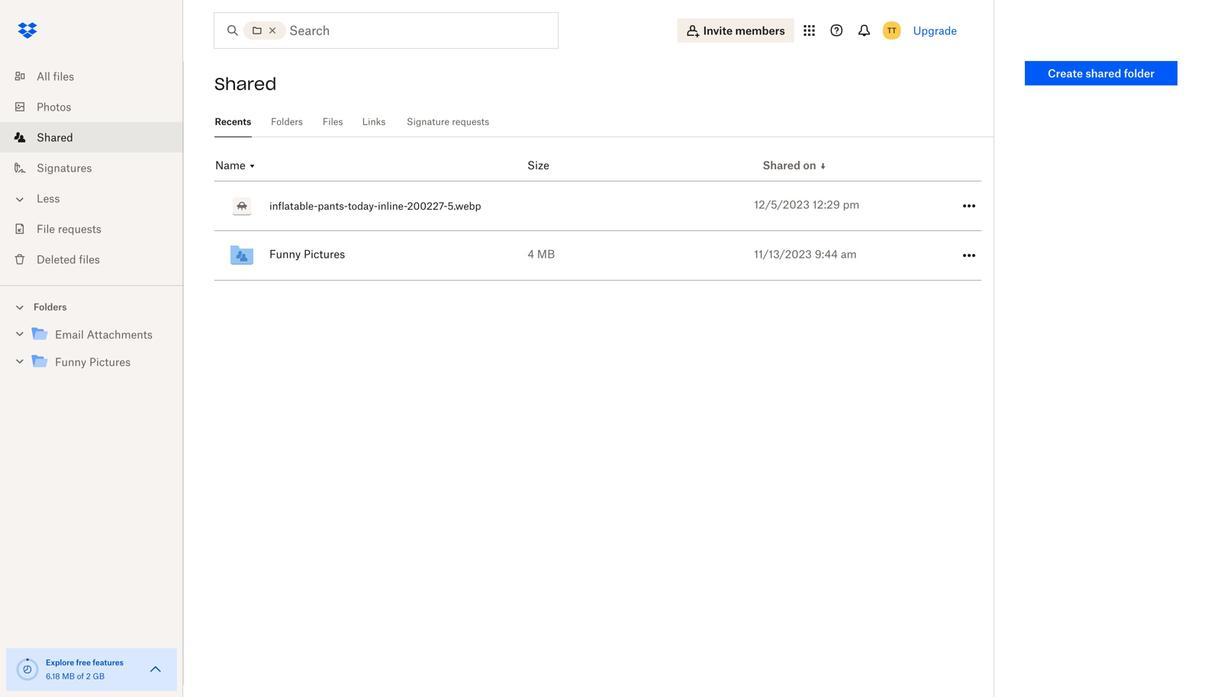 Task type: locate. For each thing, give the bounding box(es) containing it.
template stateless image right on
[[819, 162, 828, 171]]

200227-
[[407, 200, 448, 212]]

tab list
[[215, 107, 994, 137]]

photos link
[[12, 92, 183, 122]]

2
[[86, 672, 91, 682]]

funny pictures link down inline-
[[227, 231, 567, 280]]

funny pictures link
[[227, 231, 567, 280], [31, 352, 171, 373]]

funny down email
[[55, 356, 86, 369]]

am
[[841, 248, 857, 261]]

shared down 'photos'
[[37, 131, 73, 144]]

file
[[37, 223, 55, 236]]

1 horizontal spatial requests
[[452, 116, 489, 127]]

1 horizontal spatial folders
[[271, 116, 303, 127]]

funny pictures link down email attachments link
[[31, 352, 171, 373]]

funny pictures down inflatable-
[[269, 248, 345, 261]]

0 horizontal spatial funny pictures
[[55, 356, 131, 369]]

list containing all files
[[0, 52, 183, 286]]

0 vertical spatial requests
[[452, 116, 489, 127]]

requests up deleted files
[[58, 223, 101, 236]]

requests right signature
[[452, 116, 489, 127]]

mb left the of
[[62, 672, 75, 682]]

1 vertical spatial pictures
[[89, 356, 131, 369]]

less
[[37, 192, 60, 205]]

signature requests
[[407, 116, 489, 127]]

explore
[[46, 658, 74, 668]]

today-
[[348, 200, 378, 212]]

invite members
[[704, 24, 785, 37]]

0 vertical spatial folders
[[271, 116, 303, 127]]

shared inside "dropdown button"
[[763, 159, 801, 172]]

deleted files link
[[12, 244, 183, 275]]

quota usage element
[[15, 658, 40, 682]]

funny right funny pictures
[[269, 248, 301, 261]]

4 mb
[[528, 248, 555, 261]]

shared left on
[[763, 159, 801, 172]]

requests inside signature requests link
[[452, 116, 489, 127]]

less image
[[12, 192, 27, 207]]

0 vertical spatial funny
[[269, 248, 301, 261]]

template stateless image right the name
[[248, 162, 257, 171]]

0 vertical spatial funny pictures link
[[227, 231, 567, 280]]

features
[[93, 658, 124, 668]]

pictures down pants-
[[304, 248, 345, 261]]

links link
[[362, 107, 386, 135]]

5.webp
[[448, 200, 481, 212]]

funny
[[269, 248, 301, 261], [55, 356, 86, 369]]

folders up email
[[34, 302, 67, 313]]

0 horizontal spatial files
[[53, 70, 74, 83]]

0 horizontal spatial funny pictures link
[[31, 352, 171, 373]]

0 vertical spatial funny pictures
[[269, 248, 345, 261]]

more actions image
[[960, 197, 979, 215]]

shared
[[1086, 67, 1122, 80]]

files down file requests link
[[79, 253, 100, 266]]

0 horizontal spatial shared
[[37, 131, 73, 144]]

inline-
[[378, 200, 407, 212]]

0 vertical spatial shared
[[215, 73, 277, 95]]

1 horizontal spatial mb
[[537, 248, 555, 261]]

inflatable-pants-today-inline-200227-5.webp button
[[227, 182, 524, 231]]

1 vertical spatial folders
[[34, 302, 67, 313]]

shared up recents link
[[215, 73, 277, 95]]

create shared folder
[[1048, 67, 1155, 80]]

1 vertical spatial shared
[[37, 131, 73, 144]]

folder
[[1124, 67, 1155, 80]]

shared on
[[763, 159, 816, 172]]

template stateless image inside shared on "dropdown button"
[[819, 162, 828, 171]]

2 vertical spatial shared
[[763, 159, 801, 172]]

1 horizontal spatial funny
[[269, 248, 301, 261]]

files inside 'link'
[[79, 253, 100, 266]]

invite members button
[[678, 18, 794, 43]]

1 horizontal spatial pictures
[[304, 248, 345, 261]]

free
[[76, 658, 91, 668]]

create
[[1048, 67, 1083, 80]]

tt
[[888, 26, 897, 35]]

files
[[53, 70, 74, 83], [79, 253, 100, 266]]

deleted
[[37, 253, 76, 266]]

mb right 4
[[537, 248, 555, 261]]

2 template stateless image from the left
[[248, 162, 257, 171]]

1 horizontal spatial shared
[[215, 73, 277, 95]]

all
[[37, 70, 50, 83]]

1 horizontal spatial funny pictures
[[269, 248, 345, 261]]

requests
[[452, 116, 489, 127], [58, 223, 101, 236]]

9:44
[[815, 248, 838, 261]]

mb inside explore free features 6.18 mb of 2 gb
[[62, 672, 75, 682]]

mb
[[537, 248, 555, 261], [62, 672, 75, 682]]

email
[[55, 328, 84, 341]]

funny pictures
[[269, 248, 345, 261], [55, 356, 131, 369]]

pictures
[[304, 248, 345, 261], [89, 356, 131, 369]]

2 horizontal spatial shared
[[763, 159, 801, 172]]

inflatable-pants-today-inline-200227-5.webp
[[269, 200, 481, 212]]

list
[[0, 52, 183, 286]]

0 horizontal spatial requests
[[58, 223, 101, 236]]

1 template stateless image from the left
[[819, 162, 828, 171]]

1 horizontal spatial funny pictures link
[[227, 231, 567, 280]]

funny pictures image
[[227, 240, 257, 271]]

tab list containing recents
[[215, 107, 994, 137]]

0 vertical spatial files
[[53, 70, 74, 83]]

requests inside file requests link
[[58, 223, 101, 236]]

shared inside list item
[[37, 131, 73, 144]]

1 vertical spatial funny
[[55, 356, 86, 369]]

group
[[0, 318, 183, 387]]

6.18
[[46, 672, 60, 682]]

0 horizontal spatial folders
[[34, 302, 67, 313]]

signatures link
[[12, 153, 183, 183]]

template stateless image inside name dropdown button
[[248, 162, 257, 171]]

0 horizontal spatial template stateless image
[[248, 162, 257, 171]]

1 vertical spatial mb
[[62, 672, 75, 682]]

template stateless image
[[819, 162, 828, 171], [248, 162, 257, 171]]

11/13/2023
[[754, 248, 812, 261]]

pictures down email attachments
[[89, 356, 131, 369]]

gb
[[93, 672, 105, 682]]

folders inside button
[[34, 302, 67, 313]]

files
[[323, 116, 343, 127]]

0 vertical spatial mb
[[537, 248, 555, 261]]

1 vertical spatial funny pictures
[[55, 356, 131, 369]]

folders left files
[[271, 116, 303, 127]]

attachments
[[87, 328, 153, 341]]

funny pictures down email attachments link
[[55, 356, 131, 369]]

0 horizontal spatial pictures
[[89, 356, 131, 369]]

size
[[527, 159, 550, 172]]

1 horizontal spatial template stateless image
[[819, 162, 828, 171]]

1 horizontal spatial files
[[79, 253, 100, 266]]

1 vertical spatial funny pictures link
[[31, 352, 171, 373]]

1 vertical spatial requests
[[58, 223, 101, 236]]

shared
[[215, 73, 277, 95], [37, 131, 73, 144], [763, 159, 801, 172]]

1 vertical spatial files
[[79, 253, 100, 266]]

all files link
[[12, 61, 183, 92]]

on
[[803, 159, 816, 172]]

explore free features 6.18 mb of 2 gb
[[46, 658, 124, 682]]

folders
[[271, 116, 303, 127], [34, 302, 67, 313]]

recents link
[[215, 107, 252, 135]]

files right all
[[53, 70, 74, 83]]

0 horizontal spatial mb
[[62, 672, 75, 682]]



Task type: vqa. For each thing, say whether or not it's contained in the screenshot.
appear
no



Task type: describe. For each thing, give the bounding box(es) containing it.
photos
[[37, 100, 71, 113]]

12/5/2023
[[754, 198, 810, 211]]

folders button
[[0, 295, 183, 318]]

4
[[528, 248, 534, 261]]

files link
[[322, 107, 344, 135]]

name
[[215, 159, 246, 172]]

links
[[362, 116, 386, 127]]

create shared folder button
[[1025, 61, 1178, 85]]

0 vertical spatial pictures
[[304, 248, 345, 261]]

template stateless image for shared on
[[819, 162, 828, 171]]

more actions image
[[960, 247, 979, 265]]

recents
[[215, 116, 251, 127]]

invite
[[704, 24, 733, 37]]

group containing email attachments
[[0, 318, 183, 387]]

inflatable pants today inline 200227 5.webp image
[[227, 191, 257, 221]]

template stateless image for name
[[248, 162, 257, 171]]

upgrade
[[914, 24, 957, 37]]

shared on button
[[763, 159, 828, 173]]

email attachments
[[55, 328, 153, 341]]

folders link
[[270, 107, 304, 135]]

files for deleted files
[[79, 253, 100, 266]]

11/13/2023 9:44 am
[[754, 248, 857, 261]]

name button
[[215, 159, 257, 173]]

0 horizontal spatial funny
[[55, 356, 86, 369]]

files for all files
[[53, 70, 74, 83]]

pm
[[843, 198, 860, 211]]

signature requests link
[[405, 107, 492, 135]]

12/5/2023 12:29 pm
[[754, 198, 860, 211]]

members
[[735, 24, 785, 37]]

inflatable-
[[269, 200, 318, 212]]

shared list item
[[0, 122, 183, 153]]

Search in folder "Funny Pictures" text field
[[289, 21, 527, 40]]

deleted files
[[37, 253, 100, 266]]

funny pictures inside group
[[55, 356, 131, 369]]

file requests link
[[12, 214, 183, 244]]

upgrade link
[[914, 24, 957, 37]]

all files
[[37, 70, 74, 83]]

12:29
[[813, 198, 840, 211]]

dropbox image
[[12, 15, 43, 46]]

of
[[77, 672, 84, 682]]

requests for signature requests
[[452, 116, 489, 127]]

signature
[[407, 116, 450, 127]]

signatures
[[37, 161, 92, 174]]

requests for file requests
[[58, 223, 101, 236]]

size button
[[527, 159, 550, 172]]

pants-
[[318, 200, 348, 212]]

shared link
[[12, 122, 183, 153]]

file requests
[[37, 223, 101, 236]]

folders inside tab list
[[271, 116, 303, 127]]

email attachments link
[[31, 325, 171, 345]]

tt button
[[880, 18, 904, 43]]



